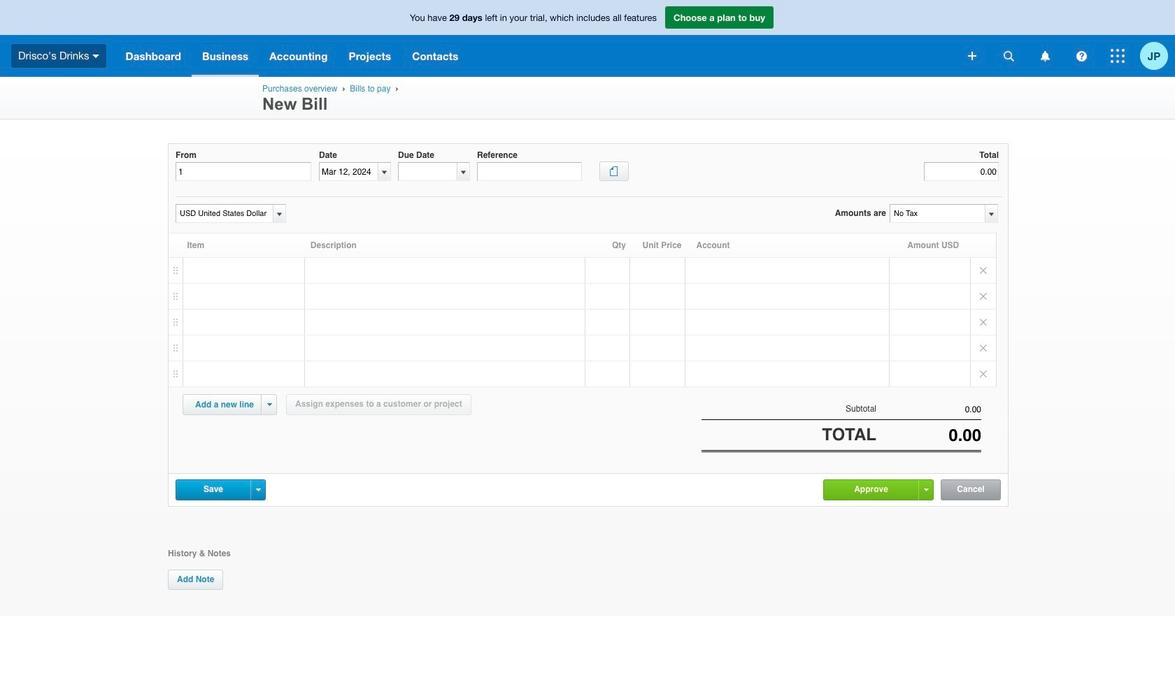 Task type: describe. For each thing, give the bounding box(es) containing it.
3 delete line item image from the top
[[971, 336, 996, 361]]

more add line options... image
[[267, 404, 272, 406]]

delete line item image
[[971, 310, 996, 335]]

1 delete line item image from the top
[[971, 258, 996, 283]]

1 horizontal spatial svg image
[[1040, 51, 1049, 61]]

4 delete line item image from the top
[[971, 362, 996, 387]]

0 horizontal spatial svg image
[[968, 52, 976, 60]]

more approve options... image
[[924, 489, 928, 491]]



Task type: vqa. For each thing, say whether or not it's contained in the screenshot.
back
no



Task type: locate. For each thing, give the bounding box(es) containing it.
2 delete line item image from the top
[[971, 284, 996, 309]]

None text field
[[320, 163, 378, 181], [399, 163, 457, 181], [176, 205, 271, 222], [890, 205, 984, 222], [876, 405, 981, 415], [876, 426, 981, 446], [320, 163, 378, 181], [399, 163, 457, 181], [176, 205, 271, 222], [890, 205, 984, 222], [876, 405, 981, 415], [876, 426, 981, 446]]

banner
[[0, 0, 1175, 77]]

svg image
[[1040, 51, 1049, 61], [968, 52, 976, 60]]

svg image
[[1111, 49, 1125, 63], [1003, 51, 1014, 61], [1076, 51, 1087, 61], [93, 54, 100, 58]]

delete line item image
[[971, 258, 996, 283], [971, 284, 996, 309], [971, 336, 996, 361], [971, 362, 996, 387]]

more save options... image
[[256, 489, 261, 491]]

None text field
[[176, 162, 311, 181], [477, 162, 582, 181], [924, 162, 999, 181], [176, 162, 311, 181], [477, 162, 582, 181], [924, 162, 999, 181]]



